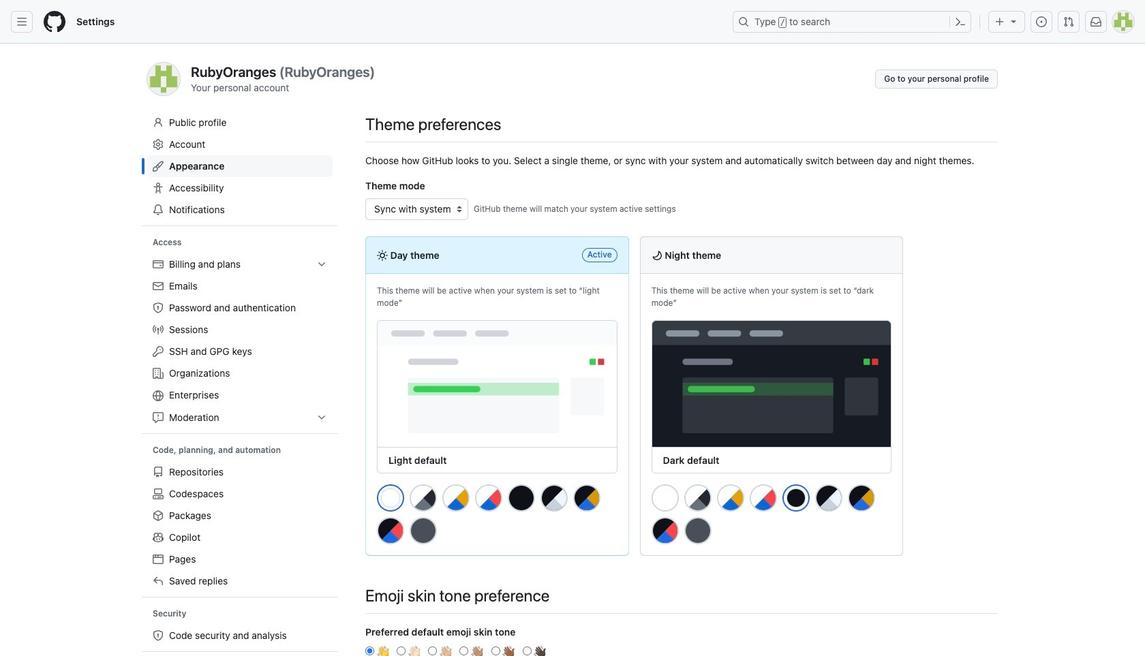 Task type: vqa. For each thing, say whether or not it's contained in the screenshot.
first shield lock image from the bottom of the page
yes



Task type: describe. For each thing, give the bounding box(es) containing it.
day theme picker option group
[[376, 484, 617, 550]]

dark default image for light tritanopia icon at the bottom left of the page
[[508, 484, 535, 512]]

package image
[[153, 511, 164, 521]]

dark dimmed image
[[684, 517, 711, 544]]

reply image
[[153, 576, 164, 587]]

light default image
[[651, 484, 679, 512]]

light default image
[[382, 489, 399, 507]]

paintbrush image
[[153, 161, 164, 172]]

git pull request image
[[1063, 16, 1074, 27]]

globe image
[[153, 391, 164, 401]]

notifications image
[[1091, 16, 1101, 27]]

1 list from the top
[[147, 254, 333, 429]]

issue opened image
[[1036, 16, 1047, 27]]

triangle down image
[[1008, 16, 1019, 27]]

key image
[[153, 346, 164, 357]]

accessibility image
[[153, 183, 164, 194]]

dark default image for light tritanopia image
[[787, 489, 805, 507]]

night theme picker option group
[[651, 484, 892, 550]]

command palette image
[[955, 16, 966, 27]]

light high contrast image
[[684, 484, 711, 512]]

light protanopia & deuteranopia image
[[717, 484, 744, 512]]

dark high contrast image
[[815, 484, 842, 512]]

browser image
[[153, 554, 164, 565]]

moon image
[[651, 250, 662, 261]]

1 shield lock image from the top
[[153, 303, 164, 314]]

dark tritanopia image
[[651, 517, 679, 544]]

dark high contrast image
[[541, 484, 568, 512]]

bell image
[[153, 204, 164, 215]]



Task type: locate. For each thing, give the bounding box(es) containing it.
2 vertical spatial list
[[147, 625, 333, 647]]

dark protanopia & deuteranopia image
[[573, 484, 601, 512]]

plus image
[[994, 16, 1005, 27]]

shield lock image
[[153, 303, 164, 314], [153, 630, 164, 641]]

light high contrast image
[[410, 484, 437, 512]]

repo image
[[153, 467, 164, 478]]

broadcast image
[[153, 324, 164, 335]]

codespaces image
[[153, 489, 164, 500]]

organization image
[[153, 368, 164, 379]]

copilot image
[[153, 532, 164, 543]]

dark default image left dark high contrast icon
[[787, 489, 805, 507]]

gear image
[[153, 139, 164, 150]]

1 vertical spatial shield lock image
[[153, 630, 164, 641]]

list
[[147, 254, 333, 429], [147, 461, 333, 592], [147, 625, 333, 647]]

dark default image
[[508, 484, 535, 512], [787, 489, 805, 507]]

dark tritanopia image
[[377, 517, 404, 544]]

shield lock image up the broadcast image
[[153, 303, 164, 314]]

mail image
[[153, 281, 164, 292]]

None radio
[[365, 647, 374, 655], [428, 647, 437, 655], [460, 647, 469, 655], [523, 647, 532, 655], [365, 647, 374, 655], [428, 647, 437, 655], [460, 647, 469, 655], [523, 647, 532, 655]]

0 vertical spatial list
[[147, 254, 333, 429]]

2 list from the top
[[147, 461, 333, 592]]

2 shield lock image from the top
[[153, 630, 164, 641]]

0 horizontal spatial dark default image
[[508, 484, 535, 512]]

None radio
[[397, 647, 406, 655], [491, 647, 500, 655], [397, 647, 406, 655], [491, 647, 500, 655]]

person image
[[153, 117, 164, 128]]

0 vertical spatial shield lock image
[[153, 303, 164, 314]]

homepage image
[[44, 11, 65, 33]]

option group
[[365, 644, 998, 656]]

dark default image right light tritanopia icon at the bottom left of the page
[[508, 484, 535, 512]]

light protanopia & deuteranopia image
[[442, 484, 470, 512]]

light tritanopia image
[[750, 484, 777, 512]]

@rubyoranges image
[[147, 63, 180, 95]]

dark protanopia & deuteranopia image
[[848, 484, 875, 512]]

light tritanopia image
[[475, 484, 502, 512]]

3 list from the top
[[147, 625, 333, 647]]

dark dimmed image
[[410, 517, 437, 544]]

1 horizontal spatial dark default image
[[787, 489, 805, 507]]

sun image
[[377, 250, 388, 261]]

shield lock image down reply image
[[153, 630, 164, 641]]

1 vertical spatial list
[[147, 461, 333, 592]]



